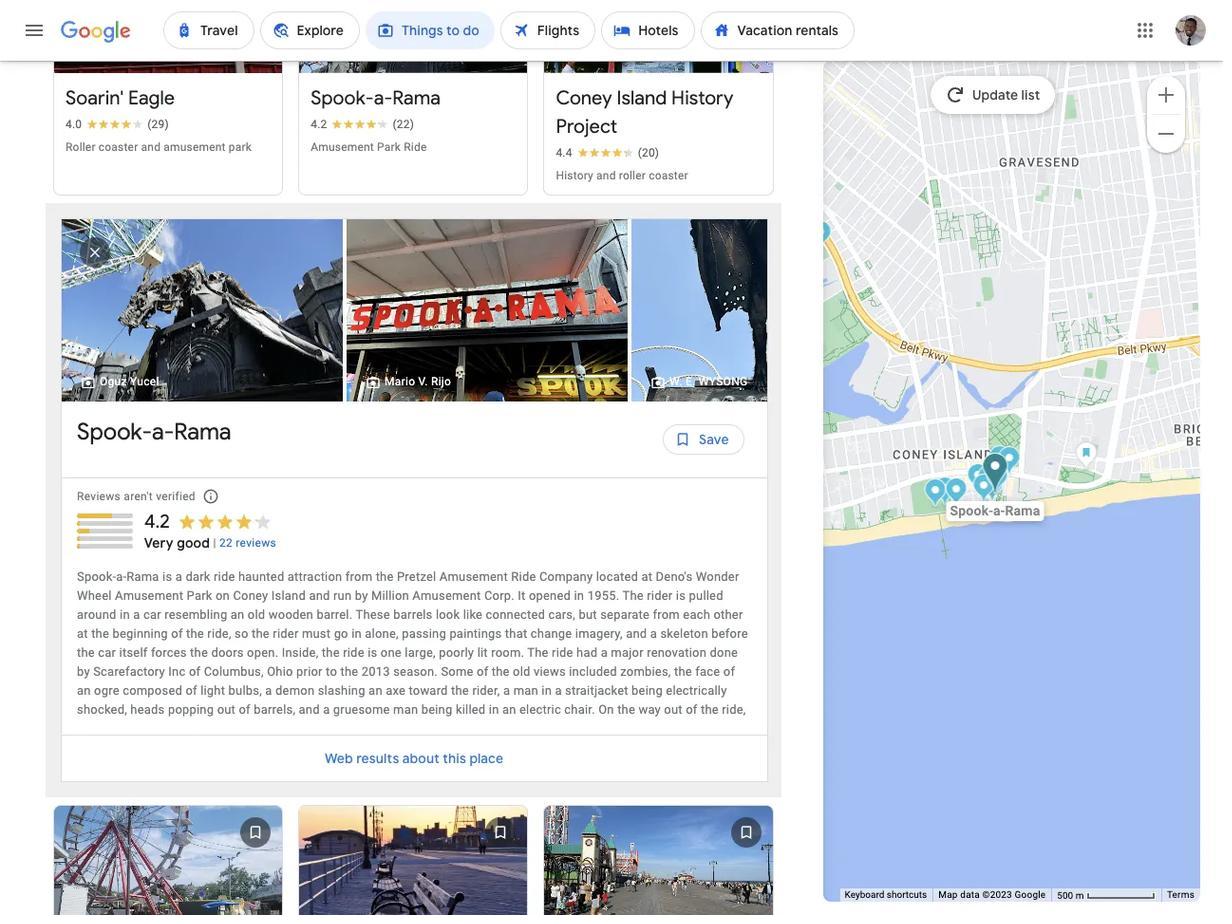Task type: vqa. For each thing, say whether or not it's contained in the screenshot.
hotel · associated with $185
no



Task type: locate. For each thing, give the bounding box(es) containing it.
that
[[505, 627, 528, 641], [287, 722, 309, 736]]

man down axe
[[393, 703, 418, 717]]

2 horizontal spatial a-
[[374, 86, 393, 110]]

room.
[[491, 646, 524, 660]]

this
[[443, 750, 467, 767]]

1 horizontal spatial 4.2
[[311, 118, 327, 131]]

ride
[[214, 570, 235, 584], [343, 646, 365, 660], [552, 646, 573, 660], [610, 722, 632, 736]]

the cyclone roller coaster coney island ny image
[[999, 446, 1021, 478]]

1 vertical spatial ride,
[[722, 703, 746, 717]]

2 vertical spatial rama
[[127, 570, 159, 584]]

around
[[77, 608, 116, 622]]

0 vertical spatial history
[[672, 86, 734, 110]]

been down replaced.
[[701, 741, 729, 755]]

0 vertical spatial by
[[355, 589, 368, 603]]

project
[[556, 115, 618, 138]]

0 horizontal spatial man
[[393, 703, 418, 717]]

reviews aren't verified image
[[188, 474, 234, 519]]

park down dark
[[187, 589, 212, 603]]

wheel
[[77, 589, 112, 603]]

0 horizontal spatial rama
[[127, 570, 159, 584]]

1 horizontal spatial have
[[671, 741, 698, 755]]

0 horizontal spatial rider
[[273, 627, 299, 641]]

spook- down the oguz
[[77, 418, 152, 446]]

season.
[[393, 665, 438, 679]]

0 horizontal spatial 4.2
[[144, 510, 170, 534]]

1 horizontal spatial ride
[[511, 570, 536, 584]]

0 vertical spatial man
[[514, 684, 538, 698]]

in down rider,
[[489, 703, 499, 717]]

4 out of 5 stars from 29 reviews image
[[66, 117, 169, 132]]

0 horizontal spatial a-
[[116, 570, 127, 584]]

1 horizontal spatial old
[[488, 722, 505, 736]]

by right run at the bottom left of page
[[355, 589, 368, 603]]

tony's express image
[[946, 478, 968, 509]]

2 horizontal spatial old
[[513, 665, 531, 679]]

pretzel
[[397, 570, 436, 584]]

out right way
[[664, 703, 683, 717]]

forces
[[151, 646, 187, 660]]

doors
[[211, 646, 244, 660]]

new
[[77, 741, 102, 755]]

yucel
[[130, 375, 159, 388]]

spook-a-rama up 4.2 out of 5 stars from 22 reviews image
[[311, 86, 441, 110]]

a
[[175, 570, 182, 584], [133, 608, 140, 622], [650, 627, 657, 641], [601, 646, 608, 660], [265, 684, 272, 698], [503, 684, 510, 698], [555, 684, 562, 698], [323, 703, 330, 717], [381, 741, 388, 755]]

way
[[639, 703, 661, 717]]

0 vertical spatial coaster
[[99, 140, 138, 154]]

car up "beginning" at the bottom of the page
[[143, 608, 161, 622]]

4.2 for 4.2 out of 5 stars from 22 reviews. very good. element
[[144, 510, 170, 534]]

1 horizontal spatial island
[[617, 86, 667, 110]]

coaster down (20)
[[649, 169, 688, 182]]

being up fright.
[[421, 703, 453, 717]]

0 horizontal spatial coney
[[233, 589, 268, 603]]

so
[[235, 627, 248, 641]]

have
[[635, 722, 662, 736], [671, 741, 698, 755]]

heads
[[130, 703, 165, 717]]

these down the killed
[[450, 722, 484, 736]]

ride up air
[[610, 722, 632, 736]]

ohio
[[267, 665, 293, 679]]

1 vertical spatial ride
[[511, 570, 536, 584]]

the
[[376, 570, 394, 584], [91, 627, 109, 641], [186, 627, 204, 641], [252, 627, 270, 641], [77, 646, 95, 660], [190, 646, 208, 660], [322, 646, 340, 660], [340, 665, 358, 679], [492, 665, 510, 679], [674, 665, 692, 679], [451, 684, 469, 698], [618, 703, 635, 717], [701, 703, 719, 717], [225, 722, 243, 736], [589, 722, 607, 736], [142, 760, 160, 774]]

0 horizontal spatial the
[[527, 646, 549, 660]]

by up shocked,
[[77, 665, 90, 679]]

ride up the on
[[214, 570, 235, 584]]

being
[[632, 684, 663, 698], [421, 703, 453, 717]]

1 horizontal spatial spook-a-rama
[[311, 86, 441, 110]]

by
[[355, 589, 368, 603], [77, 665, 90, 679]]

4.2 for 4.2 out of 5 stars from 22 reviews image
[[311, 118, 327, 131]]

scenes down "objects"
[[105, 741, 146, 755]]

1 horizontal spatial by
[[355, 589, 368, 603]]

©2023
[[983, 890, 1012, 901]]

1 vertical spatial a-
[[152, 418, 174, 446]]

history and roller coaster
[[556, 169, 688, 182]]

out down light
[[217, 703, 236, 717]]

at left deno's
[[642, 570, 653, 584]]

1 vertical spatial that
[[287, 722, 309, 736]]

an down the gruesome
[[364, 722, 378, 736]]

from up run at the bottom left of page
[[346, 570, 373, 584]]

is left one
[[368, 646, 377, 660]]

from
[[346, 570, 373, 584], [653, 608, 680, 622], [195, 722, 222, 736], [351, 741, 378, 755]]

done
[[710, 646, 738, 660]]

0 vertical spatial being
[[632, 684, 663, 698]]

2 horizontal spatial is
[[676, 589, 686, 603]]

rama up reviews aren't verified image
[[174, 418, 231, 446]]

at down around at the bottom left of page
[[77, 627, 88, 641]]

0 horizontal spatial is
[[162, 570, 172, 584]]

2 out from the left
[[664, 703, 683, 717]]

hang
[[164, 722, 192, 736]]

open.
[[247, 646, 279, 660]]

on
[[216, 589, 230, 603]]

two left giant
[[447, 741, 468, 755]]

1 vertical spatial rama
[[174, 418, 231, 446]]

0 vertical spatial is
[[162, 570, 172, 584]]

crypt
[[391, 741, 419, 755]]

list
[[62, 219, 917, 421]]

1 horizontal spatial two
[[578, 741, 599, 755]]

skeletons
[[237, 741, 291, 755]]

being down zombies,
[[632, 684, 663, 698]]

located
[[596, 570, 638, 584]]

history
[[672, 86, 734, 110], [556, 169, 594, 182]]

from down provided
[[351, 741, 378, 755]]

have right cannons
[[671, 741, 698, 755]]

0 horizontal spatial by
[[77, 665, 90, 679]]

list containing oguz yucel
[[62, 219, 917, 421]]

1 vertical spatial island
[[271, 589, 306, 603]]

2 vertical spatial spook-
[[77, 570, 116, 584]]

w. e. wysong list item
[[632, 219, 917, 402]]

ride.
[[163, 760, 188, 774]]

face
[[696, 665, 720, 679]]

1 vertical spatial spook-
[[77, 418, 152, 446]]

stringy
[[77, 722, 115, 736]]

a down views
[[555, 684, 562, 698]]

amusement park ride
[[311, 140, 427, 154]]

spook- up wheel
[[77, 570, 116, 584]]

1 vertical spatial at
[[77, 627, 88, 641]]

include
[[149, 741, 190, 755]]

park
[[229, 140, 252, 154]]

1 vertical spatial car
[[98, 646, 116, 660]]

1 horizontal spatial that
[[505, 627, 528, 641]]

coaster
[[99, 140, 138, 154], [649, 169, 688, 182]]

1 vertical spatial park
[[187, 589, 212, 603]]

been up cannons
[[665, 722, 692, 736]]

1 two from the left
[[447, 741, 468, 755]]

22 reviews link
[[219, 535, 276, 551]]

prior
[[296, 665, 323, 679]]

that down barrels,
[[287, 722, 309, 736]]

soarin' eagle image
[[968, 464, 990, 495]]

shortcuts
[[887, 890, 927, 901]]

1 horizontal spatial out
[[664, 703, 683, 717]]

1 horizontal spatial coney
[[556, 86, 612, 110]]

1 vertical spatial 4.2
[[144, 510, 170, 534]]

2 vertical spatial old
[[488, 722, 505, 736]]

eagle
[[128, 86, 175, 110]]

4.2 inside image
[[311, 118, 327, 131]]

rider down deno's
[[647, 589, 673, 603]]

island up (20)
[[617, 86, 667, 110]]

0 vertical spatial spook-a-rama
[[311, 86, 441, 110]]

0 horizontal spatial that
[[287, 722, 309, 736]]

ogre
[[94, 684, 119, 698]]

that down connected
[[505, 627, 528, 641]]

0 horizontal spatial history
[[556, 169, 594, 182]]

old up so at the bottom left
[[248, 608, 265, 622]]

0 horizontal spatial island
[[271, 589, 306, 603]]

ride,
[[207, 627, 231, 641], [722, 703, 746, 717]]

0 horizontal spatial out
[[217, 703, 236, 717]]

alone,
[[365, 627, 399, 641]]

a- up around at the bottom left of page
[[116, 570, 127, 584]]

have down way
[[635, 722, 662, 736]]

provided
[[312, 722, 361, 736]]

scarefactory
[[93, 665, 165, 679]]

coney up project
[[556, 86, 612, 110]]

save adventurers amusement park to collection image
[[233, 810, 279, 856]]

0 vertical spatial park
[[377, 140, 401, 154]]

ride up it
[[511, 570, 536, 584]]

amusement up the corp.
[[440, 570, 508, 584]]

old up giant
[[488, 722, 505, 736]]

0 vertical spatial coney
[[556, 86, 612, 110]]

mario v. rijo link
[[385, 375, 451, 388]]

1 vertical spatial man
[[393, 703, 418, 717]]

rama down very
[[127, 570, 159, 584]]

0 horizontal spatial have
[[635, 722, 662, 736]]

0 vertical spatial rider
[[647, 589, 673, 603]]

killed
[[456, 703, 486, 717]]

4.2 up the amusement park ride in the top of the page
[[311, 118, 327, 131]]

car left itself
[[98, 646, 116, 660]]

on
[[599, 703, 614, 717]]

spook a rama image
[[983, 453, 1009, 496]]

two left air
[[578, 741, 599, 755]]

it
[[518, 589, 526, 603]]

1 vertical spatial the
[[527, 646, 549, 660]]

a- down the yucel
[[152, 418, 174, 446]]

old
[[248, 608, 265, 622], [513, 665, 531, 679], [488, 722, 505, 736]]

google
[[1015, 890, 1046, 901]]

v.
[[418, 375, 428, 388]]

these up alone,
[[356, 608, 390, 622]]

old down room.
[[513, 665, 531, 679]]

bulbs,
[[229, 684, 262, 698]]

ride down change
[[552, 646, 573, 660]]

the up separate
[[623, 589, 644, 603]]

electric
[[520, 703, 561, 717]]

0 vertical spatial been
[[665, 722, 692, 736]]

0 vertical spatial 4.2
[[311, 118, 327, 131]]

coney inside coney island history project
[[556, 86, 612, 110]]

coney inside spook-a-rama is a dark ride haunted attraction from the pretzel amusement ride company located at deno's wonder wheel amusement park on coney island and run by million amusement corp. it opened in 1955. the rider is pulled around in a car resembling an old wooden barrel. these barrels look like connected cars, but separate from each other at the beginning of the ride, so the rider must go in alone, passing paintings that change imagery, and a skeleton before the car itself forces the doors open. inside, the ride is one large, poorly lit room. the ride had a major renovation done by scarefactory inc of columbus, ohio prior to the 2013 season. some of the old views included zombies, the face of an ogre composed of light bulbs, a demon slashing an axe toward the rider, a man in a straitjacket being electrically shocked, heads popping out of barrels, and a gruesome man being killed in an electric chair. on the way out of the ride, stringy objects hang from the ceiling that provided an extra fright. these old scenes inside the ride have been replaced. new scenes include several skeletons emerging from a crypt and two giant rats. at least two air cannons have been installed in the ride.
[[233, 589, 268, 603]]

1 horizontal spatial these
[[450, 722, 484, 736]]

0 horizontal spatial scenes
[[105, 741, 146, 755]]

0 vertical spatial these
[[356, 608, 390, 622]]

island
[[617, 86, 667, 110], [271, 589, 306, 603]]

0 vertical spatial island
[[617, 86, 667, 110]]

0 horizontal spatial coaster
[[99, 140, 138, 154]]

1 vertical spatial been
[[701, 741, 729, 755]]

0 vertical spatial have
[[635, 722, 662, 736]]

island up wooden
[[271, 589, 306, 603]]

oguz
[[100, 375, 127, 388]]

4.2 up very
[[144, 510, 170, 534]]

steeplechase park image
[[934, 477, 956, 508]]

demon
[[276, 684, 315, 698]]

of down the done
[[724, 665, 735, 679]]

run
[[333, 589, 352, 603]]

0 vertical spatial at
[[642, 570, 653, 584]]

1 horizontal spatial park
[[377, 140, 401, 154]]

two
[[447, 741, 468, 755], [578, 741, 599, 755]]

passing
[[402, 627, 446, 641]]

update list
[[972, 86, 1040, 104]]

amusement up "beginning" at the bottom of the page
[[115, 589, 184, 603]]

skeleton
[[661, 627, 708, 641]]

0 horizontal spatial car
[[98, 646, 116, 660]]

main menu image
[[23, 19, 46, 42]]

save button
[[663, 417, 744, 462]]

adventurers amusement park image
[[810, 220, 832, 252]]

coney down haunted
[[233, 589, 268, 603]]

and up "major"
[[626, 627, 647, 641]]

2 vertical spatial is
[[368, 646, 377, 660]]

results
[[357, 750, 400, 767]]

(20)
[[638, 146, 659, 159]]

and down fright.
[[423, 741, 444, 755]]

amusement down 4.2 out of 5 stars from 22 reviews image
[[311, 140, 374, 154]]

verified
[[156, 490, 196, 503]]

1 vertical spatial coaster
[[649, 169, 688, 182]]

deno's wonder wheel amusement park image
[[982, 473, 1004, 504]]

at
[[642, 570, 653, 584], [77, 627, 88, 641]]

coney island history project image
[[978, 465, 1000, 497]]

ride down (22)
[[404, 140, 427, 154]]

columbus,
[[204, 665, 264, 679]]

map data ©2023 google
[[939, 890, 1046, 901]]

coaster down 4 out of 5 stars from 29 reviews "image"
[[99, 140, 138, 154]]

the up views
[[527, 646, 549, 660]]

park down (22)
[[377, 140, 401, 154]]

rama up (22)
[[393, 86, 441, 110]]

0 horizontal spatial park
[[187, 589, 212, 603]]

light
[[201, 684, 225, 698]]

spook-a-rama down the yucel
[[77, 418, 231, 446]]

rider down wooden
[[273, 627, 299, 641]]

0 vertical spatial ride
[[404, 140, 427, 154]]

man up electric
[[514, 684, 538, 698]]

2 two from the left
[[578, 741, 599, 755]]

car
[[143, 608, 161, 622], [98, 646, 116, 660]]

change
[[531, 627, 572, 641]]

in right the installed
[[128, 760, 139, 774]]

1 horizontal spatial scenes
[[508, 722, 549, 736]]

ride
[[404, 140, 427, 154], [511, 570, 536, 584]]

is down deno's
[[676, 589, 686, 603]]

1 vertical spatial old
[[513, 665, 531, 679]]

ride inside spook-a-rama is a dark ride haunted attraction from the pretzel amusement ride company located at deno's wonder wheel amusement park on coney island and run by million amusement corp. it opened in 1955. the rider is pulled around in a car resembling an old wooden barrel. these barrels look like connected cars, but separate from each other at the beginning of the ride, so the rider must go in alone, passing paintings that change imagery, and a skeleton before the car itself forces the doors open. inside, the ride is one large, poorly lit room. the ride had a major renovation done by scarefactory inc of columbus, ohio prior to the 2013 season. some of the old views included zombies, the face of an ogre composed of light bulbs, a demon slashing an axe toward the rider, a man in a straitjacket being electrically shocked, heads popping out of barrels, and a gruesome man being killed in an electric chair. on the way out of the ride, stringy objects hang from the ceiling that provided an extra fright. these old scenes inside the ride have been replaced. new scenes include several skeletons emerging from a crypt and two giant rats. at least two air cannons have been installed in the ride.
[[511, 570, 536, 584]]

and down demon
[[299, 703, 320, 717]]

is left dark
[[162, 570, 172, 584]]

0 vertical spatial scenes
[[508, 722, 549, 736]]

0 horizontal spatial ride
[[404, 140, 427, 154]]

ride, up replaced.
[[722, 703, 746, 717]]

2 vertical spatial a-
[[116, 570, 127, 584]]

a- up 4.2 out of 5 stars from 22 reviews image
[[374, 86, 393, 110]]

0 vertical spatial a-
[[374, 86, 393, 110]]

spook- up 4.2 out of 5 stars from 22 reviews image
[[311, 86, 374, 110]]

1 horizontal spatial history
[[672, 86, 734, 110]]

scenes up at
[[508, 722, 549, 736]]

mario v. rijo list item
[[347, 219, 632, 402]]



Task type: describe. For each thing, give the bounding box(es) containing it.
1 vertical spatial scenes
[[105, 741, 146, 755]]

1 horizontal spatial man
[[514, 684, 538, 698]]

least
[[547, 741, 575, 755]]

luna park in coney island image
[[990, 445, 1011, 477]]

keyboard shortcuts
[[845, 890, 927, 901]]

reviews
[[77, 490, 121, 503]]

map
[[939, 890, 958, 901]]

a left crypt
[[381, 741, 388, 755]]

a up provided
[[323, 703, 330, 717]]

cars,
[[549, 608, 576, 622]]

itself
[[119, 646, 148, 660]]

renovation
[[647, 646, 707, 660]]

history inside coney island history project
[[672, 86, 734, 110]]

barrel.
[[317, 608, 353, 622]]

go
[[334, 627, 348, 641]]

1 horizontal spatial a-
[[152, 418, 174, 446]]

coney island history project
[[556, 86, 734, 138]]

island inside spook-a-rama is a dark ride haunted attraction from the pretzel amusement ride company located at deno's wonder wheel amusement park on coney island and run by million amusement corp. it opened in 1955. the rider is pulled around in a car resembling an old wooden barrel. these barrels look like connected cars, but separate from each other at the beginning of the ride, so the rider must go in alone, passing paintings that change imagery, and a skeleton before the car itself forces the doors open. inside, the ride is one large, poorly lit room. the ride had a major renovation done by scarefactory inc of columbus, ohio prior to the 2013 season. some of the old views included zombies, the face of an ogre composed of light bulbs, a demon slashing an axe toward the rider, a man in a straitjacket being electrically shocked, heads popping out of barrels, and a gruesome man being killed in an electric chair. on the way out of the ride, stringy objects hang from the ceiling that provided an extra fright. these old scenes inside the ride have been replaced. new scenes include several skeletons emerging from a crypt and two giant rats. at least two air cannons have been installed in the ride.
[[271, 589, 306, 603]]

toward
[[409, 684, 448, 698]]

look
[[436, 608, 460, 622]]

like
[[463, 608, 483, 622]]

in up but
[[574, 589, 584, 603]]

slashing
[[318, 684, 365, 698]]

a right "had"
[[601, 646, 608, 660]]

circus coaster luna park image
[[987, 464, 1009, 496]]

very
[[144, 535, 174, 552]]

0 vertical spatial ride,
[[207, 627, 231, 641]]

in right go
[[352, 627, 362, 641]]

rider,
[[472, 684, 500, 698]]

4.4
[[556, 146, 572, 159]]

about
[[403, 750, 440, 767]]

of down electrically on the right of page
[[686, 703, 698, 717]]

soarin'
[[66, 86, 124, 110]]

1 vertical spatial being
[[421, 703, 453, 717]]

1 vertical spatial rider
[[273, 627, 299, 641]]

1 horizontal spatial been
[[701, 741, 729, 755]]

replaced.
[[696, 722, 748, 736]]

an left electric
[[502, 703, 516, 717]]

save
[[699, 431, 729, 448]]

update list button
[[931, 76, 1055, 114]]

spook-a-rama element
[[77, 417, 231, 462]]

e.
[[686, 375, 696, 388]]

oguz yucel list item
[[62, 219, 347, 402]]

map region
[[719, 0, 1206, 916]]

extra
[[381, 722, 410, 736]]

1 vertical spatial by
[[77, 665, 90, 679]]

1 horizontal spatial at
[[642, 570, 653, 584]]

of right 'inc'
[[189, 665, 201, 679]]

popping
[[168, 703, 214, 717]]

1 vertical spatial have
[[671, 741, 698, 755]]

1 vertical spatial is
[[676, 589, 686, 603]]

close detail image
[[72, 230, 118, 275]]

1 horizontal spatial ride,
[[722, 703, 746, 717]]

roller
[[66, 140, 96, 154]]

amusement up look in the left of the page
[[413, 589, 481, 603]]

in up "beginning" at the bottom of the page
[[120, 608, 130, 622]]

roller coaster and amusement park
[[66, 140, 252, 154]]

a up barrels,
[[265, 684, 272, 698]]

wooden
[[269, 608, 313, 622]]

mario v. rijo
[[385, 375, 451, 388]]

company
[[539, 570, 593, 584]]

shocked,
[[77, 703, 127, 717]]

keyboard
[[845, 890, 885, 901]]

lit
[[477, 646, 488, 660]]

included
[[569, 665, 617, 679]]

4.2 out of 5 stars from 22 reviews image
[[311, 117, 414, 132]]

0 vertical spatial that
[[505, 627, 528, 641]]

1 vertical spatial history
[[556, 169, 594, 182]]

1 horizontal spatial car
[[143, 608, 161, 622]]

save tony's express to collection image
[[723, 810, 769, 856]]

1 out from the left
[[217, 703, 236, 717]]

0 vertical spatial rama
[[393, 86, 441, 110]]

from up skeleton
[[653, 608, 680, 622]]

an left ogre
[[77, 684, 91, 698]]

oguz yucel link
[[100, 375, 159, 388]]

(29)
[[147, 118, 169, 131]]

parachute jump image
[[925, 479, 947, 510]]

an up so at the bottom left
[[231, 608, 245, 622]]

0 horizontal spatial at
[[77, 627, 88, 641]]

w. e. wysong link
[[670, 375, 748, 388]]

0 horizontal spatial been
[[665, 722, 692, 736]]

1 horizontal spatial rama
[[174, 418, 231, 446]]

beginning
[[112, 627, 168, 641]]

data
[[961, 890, 980, 901]]

and down attraction
[[309, 589, 330, 603]]

roller
[[619, 169, 646, 182]]

imagery,
[[575, 627, 623, 641]]

a up "beginning" at the bottom of the page
[[133, 608, 140, 622]]

rama inside spook-a-rama is a dark ride haunted attraction from the pretzel amusement ride company located at deno's wonder wheel amusement park on coney island and run by million amusement corp. it opened in 1955. the rider is pulled around in a car resembling an old wooden barrel. these barrels look like connected cars, but separate from each other at the beginning of the ride, so the rider must go in alone, passing paintings that change imagery, and a skeleton before the car itself forces the doors open. inside, the ride is one large, poorly lit room. the ride had a major renovation done by scarefactory inc of columbus, ohio prior to the 2013 season. some of the old views included zombies, the face of an ogre composed of light bulbs, a demon slashing an axe toward the rider, a man in a straitjacket being electrically shocked, heads popping out of barrels, and a gruesome man being killed in an electric chair. on the way out of the ride, stringy objects hang from the ceiling that provided an extra fright. these old scenes inside the ride have been replaced. new scenes include several skeletons emerging from a crypt and two giant rats. at least two air cannons have been installed in the ride.
[[127, 570, 159, 584]]

had
[[577, 646, 598, 660]]

separate
[[600, 608, 650, 622]]

|
[[213, 536, 216, 550]]

1 vertical spatial spook-a-rama
[[77, 418, 231, 446]]

must
[[302, 627, 331, 641]]

1 vertical spatial these
[[450, 722, 484, 736]]

coney island image
[[1076, 442, 1098, 472]]

installed
[[77, 760, 125, 774]]

a- inside spook-a-rama is a dark ride haunted attraction from the pretzel amusement ride company located at deno's wonder wheel amusement park on coney island and run by million amusement corp. it opened in 1955. the rider is pulled around in a car resembling an old wooden barrel. these barrels look like connected cars, but separate from each other at the beginning of the ride, so the rider must go in alone, passing paintings that change imagery, and a skeleton before the car itself forces the doors open. inside, the ride is one large, poorly lit room. the ride had a major renovation done by scarefactory inc of columbus, ohio prior to the 2013 season. some of the old views included zombies, the face of an ogre composed of light bulbs, a demon slashing an axe toward the rider, a man in a straitjacket being electrically shocked, heads popping out of barrels, and a gruesome man being killed in an electric chair. on the way out of the ride, stringy objects hang from the ceiling that provided an extra fright. these old scenes inside the ride have been replaced. new scenes include several skeletons emerging from a crypt and two giant rats. at least two air cannons have been installed in the ride.
[[116, 570, 127, 584]]

terms
[[1167, 890, 1195, 901]]

w.
[[670, 375, 683, 388]]

of up popping
[[186, 684, 197, 698]]

1 horizontal spatial the
[[623, 589, 644, 603]]

at
[[531, 741, 544, 755]]

soarin' eagle
[[66, 86, 175, 110]]

before
[[712, 627, 748, 641]]

save scream zone at luna park in coney island to collection image
[[478, 810, 524, 856]]

1 horizontal spatial rider
[[647, 589, 673, 603]]

good
[[177, 535, 210, 552]]

a right rider,
[[503, 684, 510, 698]]

0 horizontal spatial old
[[248, 608, 265, 622]]

oguz yucel
[[100, 375, 159, 388]]

500 m button
[[1052, 889, 1162, 903]]

4.0
[[66, 118, 82, 131]]

4.2 out of 5 stars from 22 reviews. very good. element
[[144, 510, 276, 553]]

poorly
[[439, 646, 474, 660]]

zoom in map image
[[1155, 83, 1178, 106]]

and down 4.4 out of 5 stars from 20 reviews image
[[597, 169, 616, 182]]

opened
[[529, 589, 571, 603]]

0 horizontal spatial these
[[356, 608, 390, 622]]

m
[[1076, 891, 1084, 901]]

objects
[[119, 722, 160, 736]]

0 vertical spatial spook-
[[311, 86, 374, 110]]

in down views
[[542, 684, 552, 698]]

fright.
[[413, 722, 447, 736]]

to
[[326, 665, 337, 679]]

park inside spook-a-rama is a dark ride haunted attraction from the pretzel amusement ride company located at deno's wonder wheel amusement park on coney island and run by million amusement corp. it opened in 1955. the rider is pulled around in a car resembling an old wooden barrel. these barrels look like connected cars, but separate from each other at the beginning of the ride, so the rider must go in alone, passing paintings that change imagery, and a skeleton before the car itself forces the doors open. inside, the ride is one large, poorly lit room. the ride had a major renovation done by scarefactory inc of columbus, ohio prior to the 2013 season. some of the old views included zombies, the face of an ogre composed of light bulbs, a demon slashing an axe toward the rider, a man in a straitjacket being electrically shocked, heads popping out of barrels, and a gruesome man being killed in an electric chair. on the way out of the ride, stringy objects hang from the ceiling that provided an extra fright. these old scenes inside the ride have been replaced. new scenes include several skeletons emerging from a crypt and two giant rats. at least two air cannons have been installed in the ride.
[[187, 589, 212, 603]]

22
[[219, 536, 233, 550]]

of up the forces
[[171, 627, 183, 641]]

large,
[[405, 646, 436, 660]]

of down 'lit'
[[477, 665, 489, 679]]

a left dark
[[175, 570, 182, 584]]

ride down go
[[343, 646, 365, 660]]

connected
[[486, 608, 545, 622]]

major
[[611, 646, 644, 660]]

of down bulbs,
[[239, 703, 251, 717]]

500 m
[[1058, 891, 1087, 901]]

(22)
[[393, 118, 414, 131]]

place
[[470, 750, 504, 767]]

1 horizontal spatial coaster
[[649, 169, 688, 182]]

reviews
[[236, 536, 276, 550]]

zombies,
[[620, 665, 671, 679]]

2013
[[362, 665, 390, 679]]

update
[[972, 86, 1018, 104]]

barrels
[[394, 608, 433, 622]]

and down (29)
[[141, 140, 161, 154]]

spook- inside spook-a-rama is a dark ride haunted attraction from the pretzel amusement ride company located at deno's wonder wheel amusement park on coney island and run by million amusement corp. it opened in 1955. the rider is pulled around in a car resembling an old wooden barrel. these barrels look like connected cars, but separate from each other at the beginning of the ride, so the rider must go in alone, passing paintings that change imagery, and a skeleton before the car itself forces the doors open. inside, the ride is one large, poorly lit room. the ride had a major renovation done by scarefactory inc of columbus, ohio prior to the 2013 season. some of the old views included zombies, the face of an ogre composed of light bulbs, a demon slashing an axe toward the rider, a man in a straitjacket being electrically shocked, heads popping out of barrels, and a gruesome man being killed in an electric chair. on the way out of the ride, stringy objects hang from the ceiling that provided an extra fright. these old scenes inside the ride have been replaced. new scenes include several skeletons emerging from a crypt and two giant rats. at least two air cannons have been installed in the ride.
[[77, 570, 116, 584]]

island inside coney island history project
[[617, 86, 667, 110]]

from up several
[[195, 722, 222, 736]]

a up "renovation"
[[650, 627, 657, 641]]

4.4 out of 5 stars from 20 reviews image
[[556, 145, 659, 160]]

scream zone at luna park in coney island image
[[973, 474, 995, 505]]

zoom out map image
[[1155, 122, 1178, 145]]

keyboard shortcuts button
[[845, 889, 927, 902]]

an down 2013
[[369, 684, 383, 698]]

1 horizontal spatial being
[[632, 684, 663, 698]]

list
[[1021, 86, 1040, 104]]



